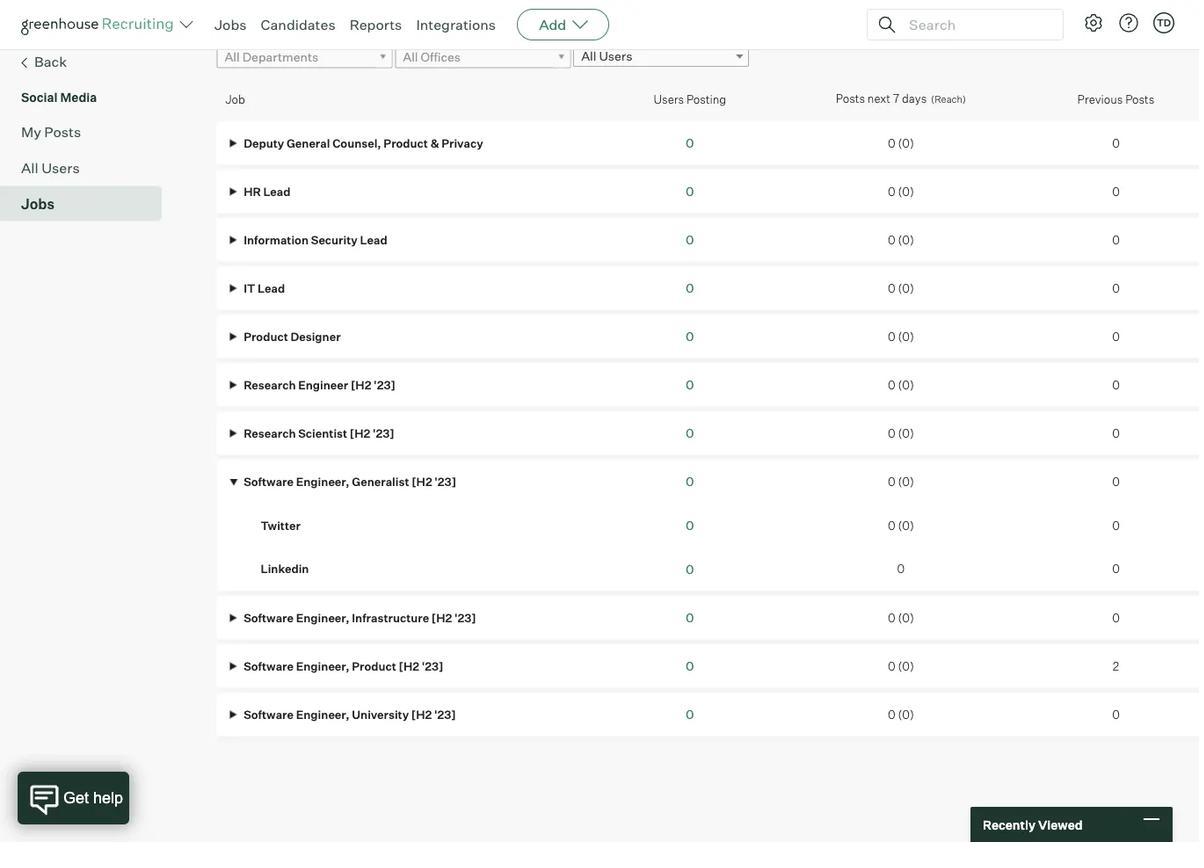 Task type: vqa. For each thing, say whether or not it's contained in the screenshot.
right The Jobs
no



Task type: locate. For each thing, give the bounding box(es) containing it.
2 vertical spatial product
[[352, 659, 396, 673]]

0 link for software engineer, product [h2 '23]
[[686, 659, 694, 674]]

2 horizontal spatial users
[[654, 92, 684, 106]]

7
[[893, 92, 899, 106]]

0 horizontal spatial jobs
[[21, 195, 54, 213]]

lead for hr lead
[[263, 185, 291, 199]]

1 vertical spatial all users link
[[21, 158, 155, 179]]

'23] right infrastructure on the left bottom
[[454, 611, 476, 625]]

software engineer, infrastructure [h2 '23]
[[241, 611, 476, 625]]

all users
[[581, 49, 632, 64], [21, 159, 80, 177]]

[h2 for generalist
[[412, 475, 432, 489]]

7 0 link from the top
[[686, 426, 694, 441]]

[h2 right generalist
[[412, 475, 432, 489]]

1 vertical spatial research
[[244, 426, 296, 440]]

3 0 link from the top
[[686, 232, 694, 248]]

[h2 right university
[[411, 708, 432, 722]]

my
[[21, 123, 41, 141]]

deputy general counsel, product & privacy
[[241, 136, 483, 150]]

4 0 link from the top
[[686, 281, 694, 296]]

software
[[244, 475, 294, 489], [244, 611, 294, 625], [244, 659, 294, 673], [244, 708, 294, 722]]

jobs link down my posts link in the left of the page
[[21, 194, 155, 215]]

1 vertical spatial jobs
[[21, 195, 54, 213]]

1 0 (0) from the top
[[888, 136, 914, 150]]

engineer, up software engineer, university [h2 '23]
[[296, 659, 349, 673]]

2 engineer, from the top
[[296, 611, 349, 625]]

posts left next
[[836, 92, 865, 106]]

4 software from the top
[[244, 708, 294, 722]]

(reach)
[[931, 94, 966, 106]]

6 0 link from the top
[[686, 377, 694, 393]]

2 vertical spatial lead
[[258, 281, 285, 295]]

10 0 link from the top
[[686, 562, 694, 577]]

users
[[599, 49, 632, 64], [654, 92, 684, 106], [41, 159, 80, 177]]

lead
[[263, 185, 291, 199], [360, 233, 387, 247], [258, 281, 285, 295]]

0 link for product designer
[[686, 329, 694, 344]]

5 (0) from the top
[[898, 330, 914, 344]]

(50)
[[21, 6, 47, 21]]

generalist
[[352, 475, 409, 489]]

8 0 (0) from the top
[[888, 475, 914, 489]]

it lead
[[241, 281, 285, 295]]

3 engineer, from the top
[[296, 659, 349, 673]]

1 horizontal spatial posts
[[836, 92, 865, 106]]

recently viewed
[[983, 817, 1083, 832]]

posts right previous
[[1125, 92, 1154, 106]]

4 engineer, from the top
[[296, 708, 349, 722]]

1 horizontal spatial users
[[599, 49, 632, 64]]

0 vertical spatial jobs
[[214, 16, 247, 33]]

posts
[[836, 92, 865, 106], [1125, 92, 1154, 106], [44, 123, 81, 141]]

users for top all users link
[[599, 49, 632, 64]]

1 horizontal spatial all users link
[[573, 45, 749, 67]]

information
[[244, 233, 309, 247]]

2 0 link from the top
[[686, 184, 694, 199]]

12 0 link from the top
[[686, 659, 694, 674]]

'23] up generalist
[[373, 426, 394, 440]]

0
[[686, 136, 694, 151], [888, 136, 895, 150], [1112, 136, 1120, 150], [686, 184, 694, 199], [888, 185, 895, 199], [1112, 185, 1120, 199], [686, 232, 694, 248], [888, 233, 895, 247], [1112, 233, 1120, 247], [686, 281, 694, 296], [888, 281, 895, 295], [1112, 281, 1120, 295], [686, 329, 694, 344], [888, 330, 895, 344], [1112, 330, 1120, 344], [686, 377, 694, 393], [888, 378, 895, 392], [1112, 378, 1120, 392], [686, 426, 694, 441], [888, 426, 895, 440], [1112, 426, 1120, 440], [686, 474, 694, 489], [888, 475, 895, 489], [1112, 475, 1120, 489], [686, 518, 694, 533], [888, 519, 895, 533], [1112, 519, 1120, 533], [686, 562, 694, 577], [897, 562, 905, 576], [1112, 562, 1120, 576], [686, 610, 694, 626], [888, 611, 895, 625], [1112, 611, 1120, 625], [686, 659, 694, 674], [888, 659, 895, 673], [686, 707, 694, 722], [888, 708, 895, 722], [1112, 708, 1120, 722]]

designer
[[290, 330, 341, 344]]

offices
[[421, 49, 461, 65]]

0 (0) for deputy general counsel, product & privacy
[[888, 136, 914, 150]]

(0) for deputy general counsel, product & privacy
[[898, 136, 914, 150]]

all users down add popup button
[[581, 49, 632, 64]]

0 vertical spatial research
[[244, 378, 296, 392]]

0 vertical spatial users
[[599, 49, 632, 64]]

2 0 (0) from the top
[[888, 185, 914, 199]]

software for software engineer, generalist [h2 '23]
[[244, 475, 294, 489]]

'23] right university
[[434, 708, 456, 722]]

hr lead
[[241, 185, 291, 199]]

1 vertical spatial jobs link
[[21, 194, 155, 215]]

add button
[[517, 9, 609, 40]]

reports link
[[350, 16, 402, 33]]

(0) for product designer
[[898, 330, 914, 344]]

software engineer, generalist [h2 '23]
[[241, 475, 456, 489]]

university
[[352, 708, 409, 722]]

[h2 down infrastructure on the left bottom
[[399, 659, 419, 673]]

jobs down my
[[21, 195, 54, 213]]

[h2 right infrastructure on the left bottom
[[431, 611, 452, 625]]

0 link for software engineer, university [h2 '23]
[[686, 707, 694, 722]]

4 0 (0) from the top
[[888, 281, 914, 295]]

1 0 link from the top
[[686, 136, 694, 151]]

1 software from the top
[[244, 475, 294, 489]]

0 vertical spatial all users
[[581, 49, 632, 64]]

users for the leftmost all users link
[[41, 159, 80, 177]]

11 0 (0) from the top
[[888, 659, 914, 673]]

2 software from the top
[[244, 611, 294, 625]]

'23] right generalist
[[435, 475, 456, 489]]

product
[[384, 136, 428, 150], [244, 330, 288, 344], [352, 659, 396, 673]]

1 horizontal spatial jobs link
[[214, 16, 247, 33]]

7 (0) from the top
[[898, 426, 914, 440]]

5 0 (0) from the top
[[888, 330, 914, 344]]

td
[[1157, 17, 1171, 29]]

engineer, for generalist
[[296, 475, 349, 489]]

engineer,
[[296, 475, 349, 489], [296, 611, 349, 625], [296, 659, 349, 673], [296, 708, 349, 722]]

all users link
[[573, 45, 749, 67], [21, 158, 155, 179]]

0 vertical spatial lead
[[263, 185, 291, 199]]

2 vertical spatial users
[[41, 159, 80, 177]]

(0) for software engineer, university [h2 '23]
[[898, 708, 914, 722]]

product down it lead
[[244, 330, 288, 344]]

0 link for hr lead
[[686, 184, 694, 199]]

users down add popup button
[[599, 49, 632, 64]]

software engineer, university [h2 '23]
[[241, 708, 456, 722]]

12 0 (0) from the top
[[888, 708, 914, 722]]

all users link down my posts link in the left of the page
[[21, 158, 155, 179]]

1 research from the top
[[244, 378, 296, 392]]

0 (0)
[[888, 136, 914, 150], [888, 185, 914, 199], [888, 233, 914, 247], [888, 281, 914, 295], [888, 330, 914, 344], [888, 378, 914, 392], [888, 426, 914, 440], [888, 475, 914, 489], [888, 519, 914, 533], [888, 611, 914, 625], [888, 659, 914, 673], [888, 708, 914, 722]]

users down my posts at the top
[[41, 159, 80, 177]]

5 0 link from the top
[[686, 329, 694, 344]]

0 link for information security lead
[[686, 232, 694, 248]]

3 0 (0) from the top
[[888, 233, 914, 247]]

0 link for research engineer [h2 '23]
[[686, 377, 694, 393]]

it
[[244, 281, 255, 295]]

6 0 (0) from the top
[[888, 378, 914, 392]]

1 engineer, from the top
[[296, 475, 349, 489]]

research scientist [h2 '23]
[[241, 426, 394, 440]]

product up university
[[352, 659, 396, 673]]

'23] for infrastructure
[[454, 611, 476, 625]]

lead right hr
[[263, 185, 291, 199]]

11 (0) from the top
[[898, 659, 914, 673]]

engineer, for infrastructure
[[296, 611, 349, 625]]

recently
[[983, 817, 1036, 832]]

0 vertical spatial jobs link
[[214, 16, 247, 33]]

10 0 (0) from the top
[[888, 611, 914, 625]]

software engineer, product [h2 '23]
[[241, 659, 443, 673]]

(0) for software engineer, product [h2 '23]
[[898, 659, 914, 673]]

viewed
[[1038, 817, 1083, 832]]

2 (0) from the top
[[898, 185, 914, 199]]

research for engineer
[[244, 378, 296, 392]]

1 vertical spatial lead
[[360, 233, 387, 247]]

hr
[[244, 185, 261, 199]]

(0)
[[898, 136, 914, 150], [898, 185, 914, 199], [898, 233, 914, 247], [898, 281, 914, 295], [898, 330, 914, 344], [898, 378, 914, 392], [898, 426, 914, 440], [898, 475, 914, 489], [898, 519, 914, 533], [898, 611, 914, 625], [898, 659, 914, 673], [898, 708, 914, 722]]

10 (0) from the top
[[898, 611, 914, 625]]

3 (0) from the top
[[898, 233, 914, 247]]

1 (0) from the top
[[898, 136, 914, 150]]

0 horizontal spatial posts
[[44, 123, 81, 141]]

all inside 'link'
[[225, 49, 240, 65]]

6 (0) from the top
[[898, 378, 914, 392]]

'23]
[[374, 378, 395, 392], [373, 426, 394, 440], [435, 475, 456, 489], [454, 611, 476, 625], [422, 659, 443, 673], [434, 708, 456, 722]]

twitter
[[261, 519, 301, 533]]

4 (0) from the top
[[898, 281, 914, 295]]

td button
[[1153, 12, 1174, 33]]

1 vertical spatial all users
[[21, 159, 80, 177]]

back link
[[21, 51, 155, 74]]

0 horizontal spatial all users
[[21, 159, 80, 177]]

0 link
[[686, 136, 694, 151], [686, 184, 694, 199], [686, 232, 694, 248], [686, 281, 694, 296], [686, 329, 694, 344], [686, 377, 694, 393], [686, 426, 694, 441], [686, 474, 694, 489], [686, 518, 694, 533], [686, 562, 694, 577], [686, 610, 694, 626], [686, 659, 694, 674], [686, 707, 694, 722]]

lead right security
[[360, 233, 387, 247]]

information security lead
[[241, 233, 387, 247]]

0 (0) for product designer
[[888, 330, 914, 344]]

(0) for software engineer, infrastructure [h2 '23]
[[898, 611, 914, 625]]

2 horizontal spatial posts
[[1125, 92, 1154, 106]]

all users down my posts at the top
[[21, 159, 80, 177]]

[h2
[[351, 378, 371, 392], [350, 426, 370, 440], [412, 475, 432, 489], [431, 611, 452, 625], [399, 659, 419, 673], [411, 708, 432, 722]]

0 (0) for research engineer [h2 '23]
[[888, 378, 914, 392]]

general
[[286, 136, 330, 150]]

all users link up users posting
[[573, 45, 749, 67]]

research down product designer
[[244, 378, 296, 392]]

posts right my
[[44, 123, 81, 141]]

12 (0) from the top
[[898, 708, 914, 722]]

all
[[581, 49, 596, 64], [225, 49, 240, 65], [403, 49, 418, 65], [21, 159, 38, 177]]

my posts
[[21, 123, 81, 141]]

research
[[244, 378, 296, 392], [244, 426, 296, 440]]

research left scientist
[[244, 426, 296, 440]]

jobs up all departments
[[214, 16, 247, 33]]

1 horizontal spatial jobs
[[214, 16, 247, 33]]

0 link for it lead
[[686, 281, 694, 296]]

users left posting
[[654, 92, 684, 106]]

product designer
[[241, 330, 341, 344]]

7 0 (0) from the top
[[888, 426, 914, 440]]

0 link for research scientist [h2 '23]
[[686, 426, 694, 441]]

engineer, down scientist
[[296, 475, 349, 489]]

0 0 0
[[686, 474, 694, 577], [1112, 475, 1120, 576]]

1 horizontal spatial all users
[[581, 49, 632, 64]]

all up the job
[[225, 49, 240, 65]]

td button
[[1150, 9, 1178, 37]]

3 software from the top
[[244, 659, 294, 673]]

0 (0) for software engineer, product [h2 '23]
[[888, 659, 914, 673]]

8 0 link from the top
[[686, 474, 694, 489]]

(0) for information security lead
[[898, 233, 914, 247]]

integrations link
[[416, 16, 496, 33]]

engineer, up software engineer, product [h2 '23]
[[296, 611, 349, 625]]

'23] down infrastructure on the left bottom
[[422, 659, 443, 673]]

product left &
[[384, 136, 428, 150]]

research for scientist
[[244, 426, 296, 440]]

lead right it
[[258, 281, 285, 295]]

0 horizontal spatial users
[[41, 159, 80, 177]]

jobs link up all departments
[[214, 16, 247, 33]]

[h2 right engineer
[[351, 378, 371, 392]]

'23] for product
[[422, 659, 443, 673]]

engineer, down software engineer, product [h2 '23]
[[296, 708, 349, 722]]

Search text field
[[905, 12, 1047, 37]]

candidates link
[[261, 16, 335, 33]]

0 horizontal spatial jobs link
[[21, 194, 155, 215]]

2 research from the top
[[244, 426, 296, 440]]

11 0 link from the top
[[686, 610, 694, 626]]

jobs
[[214, 16, 247, 33], [21, 195, 54, 213]]

0 (0) for software engineer, university [h2 '23]
[[888, 708, 914, 722]]

jobs link
[[214, 16, 247, 33], [21, 194, 155, 215]]

[h2 right scientist
[[350, 426, 370, 440]]

0 link for deputy general counsel, product & privacy
[[686, 136, 694, 151]]

0 (0) for software engineer, infrastructure [h2 '23]
[[888, 611, 914, 625]]

greenhouse recruiting image
[[21, 14, 179, 35]]

13 0 link from the top
[[686, 707, 694, 722]]



Task type: describe. For each thing, give the bounding box(es) containing it.
software for software engineer, university [h2 '23]
[[244, 708, 294, 722]]

my posts link
[[21, 121, 155, 143]]

0 horizontal spatial all users link
[[21, 158, 155, 179]]

social media
[[21, 90, 97, 105]]

configure image
[[1083, 12, 1104, 33]]

(0) for research scientist [h2 '23]
[[898, 426, 914, 440]]

&
[[430, 136, 439, 150]]

all left offices
[[403, 49, 418, 65]]

8 (0) from the top
[[898, 475, 914, 489]]

9 0 (0) from the top
[[888, 519, 914, 533]]

1 vertical spatial product
[[244, 330, 288, 344]]

(0) for it lead
[[898, 281, 914, 295]]

9 0 link from the top
[[686, 518, 694, 533]]

linkedin
[[261, 562, 309, 576]]

9 (0) from the top
[[898, 519, 914, 533]]

(0) for hr lead
[[898, 185, 914, 199]]

(0) for research engineer [h2 '23]
[[898, 378, 914, 392]]

[h2 for infrastructure
[[431, 611, 452, 625]]

engineer, for university
[[296, 708, 349, 722]]

job
[[225, 92, 245, 106]]

'23] for university
[[434, 708, 456, 722]]

0 horizontal spatial 0 0 0
[[686, 474, 694, 577]]

days
[[902, 92, 927, 106]]

all offices link
[[395, 44, 571, 70]]

'23] right engineer
[[374, 378, 395, 392]]

previous
[[1077, 92, 1123, 106]]

0 vertical spatial all users link
[[573, 45, 749, 67]]

add
[[539, 16, 566, 33]]

all users for the leftmost all users link
[[21, 159, 80, 177]]

all departments
[[225, 49, 318, 65]]

posts next 7 days (reach)
[[836, 92, 966, 106]]

[h2 for product
[[399, 659, 419, 673]]

reports
[[350, 16, 402, 33]]

posts for my posts
[[44, 123, 81, 141]]

all offices
[[403, 49, 461, 65]]

0 vertical spatial product
[[384, 136, 428, 150]]

all users for top all users link
[[581, 49, 632, 64]]

all down my
[[21, 159, 38, 177]]

previous posts
[[1077, 92, 1154, 106]]

0 link for software engineer, infrastructure [h2 '23]
[[686, 610, 694, 626]]

[h2 for university
[[411, 708, 432, 722]]

software for software engineer, product [h2 '23]
[[244, 659, 294, 673]]

2
[[1113, 659, 1119, 673]]

1 vertical spatial users
[[654, 92, 684, 106]]

posting
[[687, 92, 726, 106]]

infrastructure
[[352, 611, 429, 625]]

0 (0) for research scientist [h2 '23]
[[888, 426, 914, 440]]

1 horizontal spatial 0 0 0
[[1112, 475, 1120, 576]]

security
[[311, 233, 358, 247]]

scientist
[[298, 426, 347, 440]]

next
[[867, 92, 890, 106]]

posts for previous posts
[[1125, 92, 1154, 106]]

candidates
[[261, 16, 335, 33]]

integrations
[[416, 16, 496, 33]]

software for software engineer, infrastructure [h2 '23]
[[244, 611, 294, 625]]

jobs inside jobs link
[[21, 195, 54, 213]]

back
[[34, 53, 67, 70]]

lead for it lead
[[258, 281, 285, 295]]

media
[[60, 90, 97, 105]]

all departments link
[[217, 44, 392, 70]]

all down add popup button
[[581, 49, 596, 64]]

deputy
[[244, 136, 284, 150]]

research engineer [h2 '23]
[[241, 378, 395, 392]]

engineer, for product
[[296, 659, 349, 673]]

departments
[[242, 49, 318, 65]]

counsel,
[[332, 136, 381, 150]]

0 (0) for information security lead
[[888, 233, 914, 247]]

0 (0) for it lead
[[888, 281, 914, 295]]

social
[[21, 90, 58, 105]]

privacy
[[441, 136, 483, 150]]

engineer
[[298, 378, 348, 392]]

users posting
[[654, 92, 726, 106]]

0 (0) for hr lead
[[888, 185, 914, 199]]

'23] for generalist
[[435, 475, 456, 489]]



